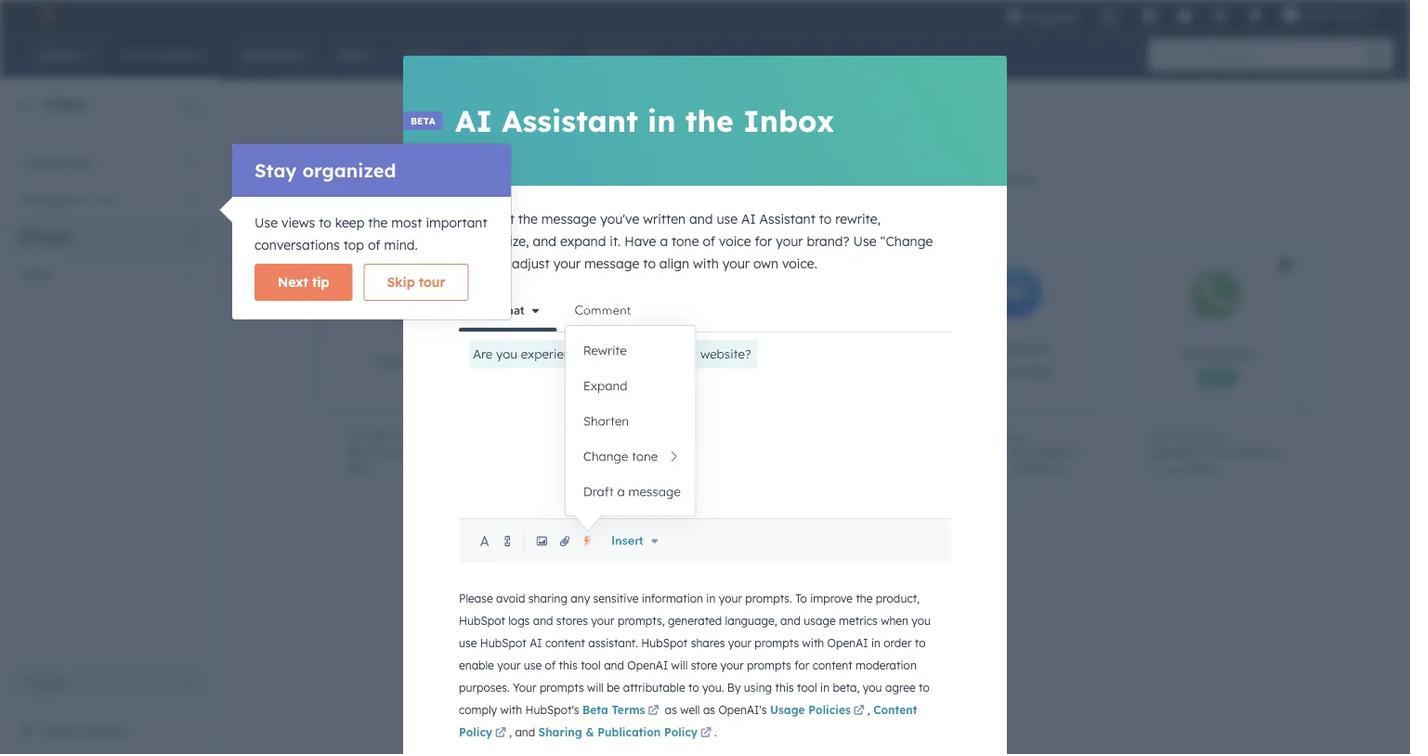 Task type: locate. For each thing, give the bounding box(es) containing it.
will left "be"
[[587, 680, 604, 694]]

2 receiving from the left
[[1178, 429, 1226, 443]]

bringing
[[813, 172, 864, 188]]

0 vertical spatial whatsapp
[[1181, 343, 1254, 362]]

to left keep
[[319, 215, 331, 231]]

real
[[643, 479, 663, 493]]

1 horizontal spatial chatbots
[[1008, 462, 1054, 476]]

and inside the manage and respond to team emails from your inbox
[[392, 429, 412, 443]]

link opens in a new window image for policy
[[495, 725, 506, 742]]

,
[[867, 703, 873, 717], [509, 725, 512, 739]]

in inside start receiving whatsapp conversations in your inbox
[[1149, 462, 1158, 476]]

from
[[414, 445, 439, 459]]

0 horizontal spatial ,
[[509, 725, 512, 739]]

to
[[956, 172, 969, 188], [78, 191, 91, 208], [819, 211, 832, 227], [319, 215, 331, 231], [496, 255, 508, 272], [643, 255, 656, 272], [461, 429, 472, 443], [633, 445, 644, 459], [915, 636, 926, 650], [688, 680, 699, 694], [919, 680, 930, 694]]

ai assistant in the inbox
[[455, 102, 834, 139]]

0 vertical spatial create
[[547, 445, 580, 459]]

0 horizontal spatial tool
[[581, 658, 601, 672]]

0 vertical spatial connect
[[588, 172, 639, 188]]

1 vertical spatial assistant
[[759, 211, 815, 227]]

upgrade
[[1026, 9, 1078, 24]]

of right tone
[[703, 233, 715, 249]]

generated
[[668, 613, 722, 627]]

team
[[375, 352, 412, 370]]

tool down assistant.
[[581, 658, 601, 672]]

hubspot
[[459, 613, 505, 627], [480, 636, 526, 650], [641, 636, 688, 650]]

of right top
[[368, 237, 380, 253]]

hubspot's
[[525, 703, 579, 717]]

connect up engage
[[547, 429, 590, 443]]

chatbots inside connect live chat and create chatbots to engage with your website visitors in real time
[[583, 445, 630, 459]]

policy down well
[[664, 725, 698, 739]]

0 horizontal spatial ai
[[455, 102, 492, 139]]

using
[[744, 680, 772, 694]]

1 vertical spatial messenger
[[948, 445, 1005, 459]]

well
[[680, 703, 700, 717]]

messenger inside "checkbox"
[[979, 361, 1054, 380]]

whatsapp
[[1181, 343, 1254, 362], [1149, 445, 1204, 459]]

chatbots inside start receiving messenger conversations and create chatbots in your inbox
[[1008, 462, 1054, 476]]

0 horizontal spatial inbox
[[346, 462, 375, 476]]

0 vertical spatial for
[[755, 233, 772, 249]]

0 vertical spatial tool
[[581, 658, 601, 672]]

0 vertical spatial openai
[[827, 636, 868, 650]]

2 horizontal spatial inbox
[[1188, 462, 1216, 476]]

keep
[[335, 215, 365, 231]]

receiving for whatsapp
[[1178, 429, 1226, 443]]

1 horizontal spatial use
[[524, 658, 542, 672]]

receiving inside start receiving messenger conversations and create chatbots in your inbox
[[977, 429, 1025, 443]]

0 horizontal spatial start
[[948, 429, 974, 443]]

connect inside connect live chat and create chatbots to engage with your website visitors in real time
[[547, 429, 590, 443]]

inbox up unassigned
[[43, 95, 87, 113]]

assigned
[[19, 191, 74, 208]]

1 vertical spatial ai
[[741, 211, 756, 227]]

2 vertical spatial use
[[524, 658, 542, 672]]

to down chat
[[633, 445, 644, 459]]

0 horizontal spatial for
[[755, 233, 772, 249]]

0 horizontal spatial you
[[863, 680, 882, 694]]

sensitive
[[593, 591, 639, 605]]

to up brand?
[[819, 211, 832, 227]]

open
[[39, 229, 71, 245]]

1 horizontal spatial assistant
[[759, 211, 815, 227]]

time
[[547, 496, 570, 510]]

calling icon button
[[1094, 2, 1126, 29]]

1 horizontal spatial will
[[671, 658, 688, 672]]

2 horizontal spatial of
[[703, 233, 715, 249]]

1 receiving from the left
[[977, 429, 1025, 443]]

1 vertical spatial whatsapp
[[1149, 445, 1204, 459]]

link opens in a new window image for sharing
[[700, 728, 712, 739]]

self made button
[[1271, 0, 1388, 30]]

you right when
[[912, 613, 931, 627]]

the up the summarize,
[[518, 211, 538, 227]]

own
[[753, 255, 779, 272]]

calling icon image
[[1101, 9, 1118, 26]]

use views to keep the most important conversations top of mind.
[[255, 215, 487, 253]]

link opens in a new window image down attributable
[[648, 705, 659, 717]]

will left store
[[671, 658, 688, 672]]

of inside 'highlight the message you've written and use ai assistant to rewrite, summarize, and expand it. have a tone of voice for your brand? use "change tone" to adjust your message to align with your own voice.'
[[703, 233, 715, 249]]

policy down 'comply'
[[459, 725, 492, 739]]

0 vertical spatial you
[[912, 613, 931, 627]]

improve
[[810, 591, 853, 605]]

to left you.
[[688, 680, 699, 694]]

2 policy from the left
[[664, 725, 698, 739]]

use up your
[[524, 658, 542, 672]]

team email
[[375, 352, 455, 370]]

use up voice
[[717, 211, 738, 227]]

use inside 'highlight the message you've written and use ai assistant to rewrite, summarize, and expand it. have a tone of voice for your brand? use "change tone" to adjust your message to align with your own voice.'
[[853, 233, 876, 249]]

link opens in a new window image inside the sharing & publication policy link
[[700, 728, 712, 739]]

tour
[[419, 274, 445, 290]]

with inside connect live chat and create chatbots to engage with your website visitors in real time
[[590, 462, 612, 476]]

conversations inside start receiving messenger conversations and create chatbots in your inbox
[[1008, 445, 1081, 459]]

your inside the manage and respond to team emails from your inbox
[[442, 445, 465, 459]]

1 horizontal spatial ,
[[867, 703, 873, 717]]

unassigned
[[19, 154, 91, 170]]

0 horizontal spatial assistant
[[502, 102, 638, 139]]

website
[[547, 479, 587, 493]]

connect up you've
[[588, 172, 639, 188]]

2 vertical spatial prompts
[[540, 680, 584, 694]]

inbox up start
[[743, 102, 834, 139]]

marketplaces image
[[1141, 8, 1158, 25]]

, right policies
[[867, 703, 873, 717]]

use
[[255, 215, 278, 231], [853, 233, 876, 249]]

for up own
[[755, 233, 772, 249]]

0 vertical spatial assistant
[[502, 102, 638, 139]]

conversations inside use views to keep the most important conversations top of mind.
[[255, 237, 340, 253]]

0 horizontal spatial policy
[[459, 725, 492, 739]]

link opens in a new window image
[[648, 703, 659, 719], [854, 705, 865, 717], [495, 728, 506, 739], [700, 728, 712, 739]]

1 horizontal spatial you
[[912, 613, 931, 627]]

purposes.
[[459, 680, 510, 694]]

be
[[607, 680, 620, 694]]

your inside connect live chat and create chatbots to engage with your website visitors in real time
[[615, 462, 638, 476]]

the inside use views to keep the most important conversations top of mind.
[[368, 215, 388, 231]]

link opens in a new window image down beta,
[[854, 705, 865, 717]]

self
[[1303, 7, 1324, 22]]

beta terms
[[582, 703, 645, 717]]

link opens in a new window image left the .
[[700, 725, 712, 742]]

assistant
[[502, 102, 638, 139], [759, 211, 815, 227]]

with down tone
[[693, 255, 719, 272]]

prompts up using
[[747, 658, 791, 672]]

message up expand at top
[[541, 211, 597, 227]]

.
[[714, 725, 717, 739]]

0 horizontal spatial content
[[545, 636, 585, 650]]

start for start receiving whatsapp conversations in your inbox
[[1149, 429, 1175, 443]]

link opens in a new window image inside content policy link
[[495, 728, 506, 739]]

message
[[541, 211, 597, 227], [584, 255, 639, 272]]

2 vertical spatial 0
[[187, 229, 195, 245]]

1 vertical spatial openai
[[627, 658, 668, 672]]

hubspot image
[[33, 4, 56, 26]]

0 vertical spatial this
[[559, 658, 578, 672]]

hubspot link
[[22, 4, 70, 26]]

organized
[[302, 159, 396, 182]]

create inside connect live chat and create chatbots to engage with your website visitors in real time
[[547, 445, 580, 459]]

link opens in a new window image left , and
[[495, 725, 506, 742]]

1 vertical spatial this
[[775, 680, 794, 694]]

openai up attributable
[[627, 658, 668, 672]]

with inside 'highlight the message you've written and use ai assistant to rewrite, summarize, and expand it. have a tone of voice for your brand? use "change tone" to adjust your message to align with your own voice.'
[[693, 255, 719, 272]]

1 horizontal spatial inbox
[[975, 479, 1003, 493]]

to down have
[[643, 255, 656, 272]]

of up hubspot's
[[545, 658, 556, 672]]

1 horizontal spatial as
[[703, 703, 715, 717]]

1 vertical spatial chatbots
[[1008, 462, 1054, 476]]

ai up voice
[[741, 211, 756, 227]]

1 0 from the top
[[187, 154, 195, 170]]

with down usage at the right bottom
[[802, 636, 824, 650]]

with up visitors
[[590, 462, 612, 476]]

usage
[[770, 703, 805, 717]]

0 vertical spatial chatbots
[[583, 445, 630, 459]]

, for , and
[[509, 725, 512, 739]]

0 horizontal spatial of
[[368, 237, 380, 253]]

all open
[[19, 229, 71, 245]]

0 vertical spatial ,
[[867, 703, 873, 717]]

policies
[[808, 703, 851, 717]]

prompts up hubspot's
[[540, 680, 584, 694]]

0 horizontal spatial receiving
[[977, 429, 1025, 443]]

it.
[[610, 233, 621, 249]]

0 horizontal spatial this
[[559, 658, 578, 672]]

1 horizontal spatial of
[[545, 658, 556, 672]]

to right respond
[[461, 429, 472, 443]]

ai down logs
[[530, 636, 542, 650]]

the inside please avoid sharing any sensitive information in your prompts. to improve the product, hubspot logs and stores your prompts, generated language, and usage metrics when you use hubspot ai content assistant. hubspot shares your prompts with openai in order to enable your use of this tool and openai will store your prompts for content moderation purposes. your prompts will be attributable to you. by using this tool in beta, you agree to comply with hubspot's
[[856, 591, 873, 605]]

the right keep
[[368, 215, 388, 231]]

start inside start receiving whatsapp conversations in your inbox
[[1149, 429, 1175, 443]]

you
[[912, 613, 931, 627], [863, 680, 882, 694]]

ai right beta
[[455, 102, 492, 139]]

start inside start receiving messenger conversations and create chatbots in your inbox
[[948, 429, 974, 443]]

0 horizontal spatial use
[[255, 215, 278, 231]]

usage policies
[[770, 703, 851, 717]]

will
[[671, 658, 688, 672], [587, 680, 604, 694]]

0 horizontal spatial as
[[665, 703, 677, 717]]

1 vertical spatial create
[[971, 462, 1005, 476]]

0
[[187, 154, 195, 170], [187, 191, 195, 208], [187, 229, 195, 245]]

please avoid sharing any sensitive information in your prompts. to improve the product, hubspot logs and stores your prompts, generated language, and usage metrics when you use hubspot ai content assistant. hubspot shares your prompts with openai in order to enable your use of this tool and openai will store your prompts for content moderation purposes. your prompts will be attributable to you. by using this tool in beta, you agree to comply with hubspot's
[[459, 591, 931, 717]]

use left views
[[255, 215, 278, 231]]

receiving down facebook messenger
[[977, 429, 1025, 443]]

help image
[[1177, 8, 1193, 25]]

0 horizontal spatial openai
[[627, 658, 668, 672]]

this up usage
[[775, 680, 794, 694]]

emails
[[377, 445, 411, 459]]

avoid
[[496, 591, 525, 605]]

0 vertical spatial use
[[717, 211, 738, 227]]

1 horizontal spatial start
[[1149, 429, 1175, 443]]

0 horizontal spatial chatbots
[[583, 445, 630, 459]]

1 horizontal spatial for
[[794, 658, 809, 672]]

marketplaces button
[[1130, 0, 1169, 30]]

use
[[717, 211, 738, 227], [459, 636, 477, 650], [524, 658, 542, 672]]

link opens in a new window image
[[854, 703, 865, 719], [648, 705, 659, 717], [495, 725, 506, 742], [700, 725, 712, 742]]

3 0 from the top
[[187, 229, 195, 245]]

the inside 'highlight the message you've written and use ai assistant to rewrite, summarize, and expand it. have a tone of voice for your brand? use "change tone" to adjust your message to align with your own voice.'
[[518, 211, 538, 227]]

2 0 from the top
[[187, 191, 195, 208]]

message down the it. at the top of the page
[[584, 255, 639, 272]]

2 start from the left
[[1149, 429, 1175, 443]]

as left well
[[665, 703, 677, 717]]

1 vertical spatial use
[[853, 233, 876, 249]]

link opens in a new window image inside usage policies link
[[854, 705, 865, 717]]

you down moderation
[[863, 680, 882, 694]]

1 horizontal spatial tool
[[797, 680, 817, 694]]

stay
[[255, 159, 297, 182]]

tool up usage policies
[[797, 680, 817, 694]]

content down 'stores'
[[545, 636, 585, 650]]

inbox
[[43, 95, 87, 113], [743, 102, 834, 139], [41, 724, 77, 740]]

0 vertical spatial 0
[[187, 154, 195, 170]]

1 policy from the left
[[459, 725, 492, 739]]

1 vertical spatial connect
[[547, 429, 590, 443]]

2 vertical spatial ai
[[530, 636, 542, 650]]

rewrite,
[[835, 211, 881, 227]]

by
[[727, 680, 741, 694]]

None checkbox
[[1123, 243, 1377, 412]]

1 horizontal spatial policy
[[664, 725, 698, 739]]

openai down metrics at the bottom of page
[[827, 636, 868, 650]]

receiving down new
[[1178, 429, 1226, 443]]

prompts,
[[618, 613, 665, 627]]

for up usage policies
[[794, 658, 809, 672]]

link opens in a new window image down beta,
[[854, 703, 865, 719]]

sharing & publication policy link
[[538, 725, 714, 742]]

1 horizontal spatial receiving
[[1178, 429, 1226, 443]]

to left me at the top left of the page
[[78, 191, 91, 208]]

assistant inside 'highlight the message you've written and use ai assistant to rewrite, summarize, and expand it. have a tone of voice for your brand? use "change tone" to adjust your message to align with your own voice.'
[[759, 211, 815, 227]]

shares
[[691, 636, 725, 650]]

0 horizontal spatial create
[[547, 445, 580, 459]]

metrics
[[839, 613, 878, 627]]

usage policies link
[[770, 703, 867, 719]]

sharing & publication policy
[[538, 725, 698, 739]]

link opens in a new window image for content
[[495, 728, 506, 739]]

tool
[[581, 658, 601, 672], [797, 680, 817, 694]]

none checkbox containing whatsapp
[[1123, 243, 1377, 412]]

and
[[753, 172, 776, 188], [689, 211, 713, 227], [533, 233, 556, 249], [392, 429, 412, 443], [640, 429, 661, 443], [948, 462, 968, 476], [533, 613, 553, 627], [780, 613, 801, 627], [604, 658, 624, 672], [515, 725, 535, 739]]

link opens in a new window image inside content policy link
[[495, 725, 506, 742]]

help button
[[1169, 0, 1201, 30]]

prompts down language,
[[755, 636, 799, 650]]

2 horizontal spatial ai
[[741, 211, 756, 227]]

connect for connect your first channel and start bringing conversations to your inbox.
[[588, 172, 639, 188]]

1 horizontal spatial use
[[853, 233, 876, 249]]

1 vertical spatial for
[[794, 658, 809, 672]]

with up , and
[[500, 703, 522, 717]]

Chat checkbox
[[521, 243, 706, 412]]

content up beta,
[[812, 658, 852, 672]]

1 vertical spatial use
[[459, 636, 477, 650]]

1 horizontal spatial content
[[812, 658, 852, 672]]

the up metrics at the bottom of page
[[856, 591, 873, 605]]

highlight the message you've written and use ai assistant to rewrite, summarize, and expand it. have a tone of voice for your brand? use "change tone" to adjust your message to align with your own voice.
[[459, 211, 933, 272]]

chat
[[614, 429, 637, 443]]

skip tour
[[387, 274, 445, 290]]

1 vertical spatial ,
[[509, 725, 512, 739]]

to inside connect live chat and create chatbots to engage with your website visitors in real time
[[633, 445, 644, 459]]

your inside start receiving messenger conversations and create chatbots in your inbox
[[948, 479, 971, 493]]

link opens in a new window image left the .
[[700, 728, 712, 739]]

None checkbox
[[721, 243, 907, 412]]

0 vertical spatial ai
[[455, 102, 492, 139]]

1 horizontal spatial create
[[971, 462, 1005, 476]]

1 vertical spatial 0
[[187, 191, 195, 208]]

your inside start receiving whatsapp conversations in your inbox
[[1161, 462, 1184, 476]]

menu
[[995, 0, 1388, 37]]

2 horizontal spatial use
[[717, 211, 738, 227]]

engage
[[547, 462, 587, 476]]

and inside start receiving messenger conversations and create chatbots in your inbox
[[948, 462, 968, 476]]

, left sharing
[[509, 725, 512, 739]]

link opens in a new window image left , and
[[495, 728, 506, 739]]

highlight
[[459, 211, 515, 227]]

use down rewrite,
[[853, 233, 876, 249]]

actions button
[[11, 668, 206, 698]]

next tip
[[278, 274, 329, 290]]

1 horizontal spatial ai
[[530, 636, 542, 650]]

0 vertical spatial content
[[545, 636, 585, 650]]

0 vertical spatial messenger
[[979, 361, 1054, 380]]

receiving inside start receiving whatsapp conversations in your inbox
[[1178, 429, 1226, 443]]

this down 'stores'
[[559, 658, 578, 672]]

1 start from the left
[[948, 429, 974, 443]]

openai's
[[718, 703, 767, 717]]

0 vertical spatial use
[[255, 215, 278, 231]]

0 horizontal spatial will
[[587, 680, 604, 694]]

with
[[693, 255, 719, 272], [590, 462, 612, 476], [802, 636, 824, 650], [500, 703, 522, 717]]

use up enable
[[459, 636, 477, 650]]

search image
[[1367, 46, 1384, 63]]

start receiving whatsapp conversations in your inbox
[[1149, 429, 1280, 476]]

as right well
[[703, 703, 715, 717]]

to
[[795, 591, 807, 605]]

policy inside content policy
[[459, 725, 492, 739]]

of inside please avoid sharing any sensitive information in your prompts. to improve the product, hubspot logs and stores your prompts, generated language, and usage metrics when you use hubspot ai content assistant. hubspot shares your prompts with openai in order to enable your use of this tool and openai will store your prompts for content moderation purposes. your prompts will be attributable to you. by using this tool in beta, you agree to comply with hubspot's
[[545, 658, 556, 672]]

align
[[659, 255, 689, 272]]

0 vertical spatial message
[[541, 211, 597, 227]]

1 vertical spatial will
[[587, 680, 604, 694]]

inbox left settings at the bottom left of page
[[41, 724, 77, 740]]



Task type: vqa. For each thing, say whether or not it's contained in the screenshot.
#69A84F, 100 opacity icon
no



Task type: describe. For each thing, give the bounding box(es) containing it.
you.
[[702, 680, 724, 694]]

any
[[571, 591, 590, 605]]

settings image
[[1212, 8, 1229, 25]]

moderation
[[856, 658, 917, 672]]

to left the inbox.
[[956, 172, 969, 188]]

comply
[[459, 703, 497, 717]]

top
[[343, 237, 364, 253]]

assigned to me
[[19, 191, 113, 208]]

stay organized
[[255, 159, 396, 182]]

to right order
[[915, 636, 926, 650]]

content
[[873, 703, 917, 717]]

actions
[[27, 676, 66, 690]]

0 horizontal spatial use
[[459, 636, 477, 650]]

to inside use views to keep the most important conversations top of mind.
[[319, 215, 331, 231]]

connect for connect live chat and create chatbots to engage with your website visitors in real time
[[547, 429, 590, 443]]

inbox settings
[[41, 724, 130, 740]]

voice
[[719, 233, 751, 249]]

content policy
[[459, 703, 917, 739]]

beta,
[[833, 680, 860, 694]]

in inside start receiving messenger conversations and create chatbots in your inbox
[[1058, 462, 1067, 476]]

manage and respond to team emails from your inbox
[[346, 429, 472, 476]]

whatsapp new
[[1181, 343, 1254, 383]]

ai inside please avoid sharing any sensitive information in your prompts. to improve the product, hubspot logs and stores your prompts, generated language, and usage metrics when you use hubspot ai content assistant. hubspot shares your prompts with openai in order to enable your use of this tool and openai will store your prompts for content moderation purposes. your prompts will be attributable to you. by using this tool in beta, you agree to comply with hubspot's
[[530, 636, 542, 650]]

connect your first channel and start bringing conversations to your inbox.
[[588, 172, 1040, 188]]

use inside 'highlight the message you've written and use ai assistant to rewrite, summarize, and expand it. have a tone of voice for your brand? use "change tone" to adjust your message to align with your own voice.'
[[717, 211, 738, 227]]

next tip button
[[255, 264, 353, 301]]

say hello.
[[741, 117, 888, 154]]

facebook
[[982, 339, 1051, 358]]

to right agree
[[919, 680, 930, 694]]

Search HubSpot search field
[[1149, 39, 1377, 71]]

adjust
[[512, 255, 550, 272]]

and inside connect live chat and create chatbots to engage with your website visitors in real time
[[640, 429, 661, 443]]

live
[[593, 429, 611, 443]]

for inside 'highlight the message you've written and use ai assistant to rewrite, summarize, and expand it. have a tone of voice for your brand? use "change tone" to adjust your message to align with your own voice.'
[[755, 233, 772, 249]]

link opens in a new window image for &
[[700, 725, 712, 742]]

say
[[741, 117, 797, 154]]

inbox inside the manage and respond to team emails from your inbox
[[346, 462, 375, 476]]

conversations inside start receiving whatsapp conversations in your inbox
[[1207, 445, 1280, 459]]

beta
[[582, 703, 608, 717]]

Facebook Messenger checkbox
[[922, 243, 1108, 412]]

"change
[[880, 233, 933, 249]]

sharing
[[528, 591, 568, 605]]

order
[[884, 636, 912, 650]]

notifications image
[[1247, 8, 1264, 25]]

hubspot down logs
[[480, 636, 526, 650]]

settings
[[80, 724, 130, 740]]

use inside use views to keep the most important conversations top of mind.
[[255, 215, 278, 231]]

product,
[[876, 591, 920, 605]]

you've
[[600, 211, 639, 227]]

connect live chat and create chatbots to engage with your website visitors in real time
[[547, 429, 663, 510]]

mind.
[[384, 237, 418, 253]]

1 as from the left
[[665, 703, 677, 717]]

1 vertical spatial content
[[812, 658, 852, 672]]

beta
[[411, 115, 435, 126]]

all
[[19, 229, 35, 245]]

beta terms link
[[582, 703, 662, 719]]

0 for open
[[187, 229, 195, 245]]

ai assistant in the inbox dialog
[[403, 56, 1007, 754]]

link opens in a new window image for usage
[[854, 705, 865, 717]]

inbox inside dialog
[[743, 102, 834, 139]]

email
[[417, 352, 455, 370]]

stores
[[556, 613, 588, 627]]

sharing
[[538, 725, 582, 739]]

messenger inside start receiving messenger conversations and create chatbots in your inbox
[[948, 445, 1005, 459]]

, for ,
[[867, 703, 873, 717]]

of inside use views to keep the most important conversations top of mind.
[[368, 237, 380, 253]]

whatsapp inside checkbox
[[1181, 343, 1254, 362]]

link opens in a new window image inside beta terms link
[[648, 705, 659, 717]]

ruby anderson image
[[1283, 7, 1299, 23]]

1 vertical spatial tool
[[797, 680, 817, 694]]

to inside the manage and respond to team emails from your inbox
[[461, 429, 472, 443]]

whatsapp inside start receiving whatsapp conversations in your inbox
[[1149, 445, 1204, 459]]

menu containing self made
[[995, 0, 1388, 37]]

summarize,
[[459, 233, 529, 249]]

0 vertical spatial will
[[671, 658, 688, 672]]

create inside start receiving messenger conversations and create chatbots in your inbox
[[971, 462, 1005, 476]]

tip
[[312, 274, 329, 290]]

inbox for inbox
[[43, 95, 87, 113]]

voice.
[[782, 255, 817, 272]]

1 vertical spatial prompts
[[747, 658, 791, 672]]

respond
[[416, 429, 458, 443]]

views
[[281, 215, 315, 231]]

link opens in a new window image for policies
[[854, 703, 865, 719]]

inbox for inbox settings
[[41, 724, 77, 740]]

start
[[780, 172, 809, 188]]

to down the summarize,
[[496, 255, 508, 272]]

start receiving messenger conversations and create chatbots in your inbox
[[948, 429, 1081, 493]]

1 vertical spatial message
[[584, 255, 639, 272]]

receiving for messenger
[[977, 429, 1025, 443]]

in inside connect live chat and create chatbots to engage with your website visitors in real time
[[631, 479, 640, 493]]

usage
[[804, 613, 836, 627]]

0 for to
[[187, 191, 195, 208]]

for inside please avoid sharing any sensitive information in your prompts. to improve the product, hubspot logs and stores your prompts, generated language, and usage metrics when you use hubspot ai content assistant. hubspot shares your prompts with openai in order to enable your use of this tool and openai will store your prompts for content moderation purposes. your prompts will be attributable to you. by using this tool in beta, you agree to comply with hubspot's
[[794, 658, 809, 672]]

start for start receiving messenger conversations and create chatbots in your inbox
[[948, 429, 974, 443]]

prompts.
[[745, 591, 792, 605]]

, and
[[509, 725, 538, 739]]

1 vertical spatial you
[[863, 680, 882, 694]]

search button
[[1358, 39, 1393, 71]]

made
[[1328, 7, 1360, 22]]

hello.
[[807, 117, 888, 154]]

chat
[[599, 363, 632, 381]]

inbox inside start receiving messenger conversations and create chatbots in your inbox
[[975, 479, 1003, 493]]

inbox inside start receiving whatsapp conversations in your inbox
[[1188, 462, 1216, 476]]

hubspot down please
[[459, 613, 505, 627]]

store
[[691, 658, 717, 672]]

0 vertical spatial prompts
[[755, 636, 799, 650]]

terms
[[612, 703, 645, 717]]

Team email checkbox
[[320, 243, 506, 412]]

link opens in a new window image down attributable
[[648, 703, 659, 719]]

hubspot down 'prompts,'
[[641, 636, 688, 650]]

conversations assistant feature preview image
[[459, 290, 951, 564]]

the up channel
[[685, 102, 734, 139]]

1 horizontal spatial openai
[[827, 636, 868, 650]]

upgrade image
[[1006, 8, 1022, 25]]

more
[[22, 266, 53, 282]]

self made
[[1303, 7, 1360, 22]]

&
[[586, 725, 594, 739]]

facebook messenger
[[979, 339, 1054, 380]]

1 horizontal spatial this
[[775, 680, 794, 694]]

settings link
[[1201, 0, 1240, 30]]

content policy link
[[459, 703, 917, 742]]

publication
[[598, 725, 661, 739]]

skip tour button
[[364, 264, 469, 301]]

tone
[[672, 233, 699, 249]]

agree
[[885, 680, 916, 694]]

inbox settings link
[[41, 721, 130, 743]]

ai inside 'highlight the message you've written and use ai assistant to rewrite, summarize, and expand it. have a tone of voice for your brand? use "change tone" to adjust your message to align with your own voice.'
[[741, 211, 756, 227]]

as well as openai's
[[662, 703, 770, 717]]

2 as from the left
[[703, 703, 715, 717]]



